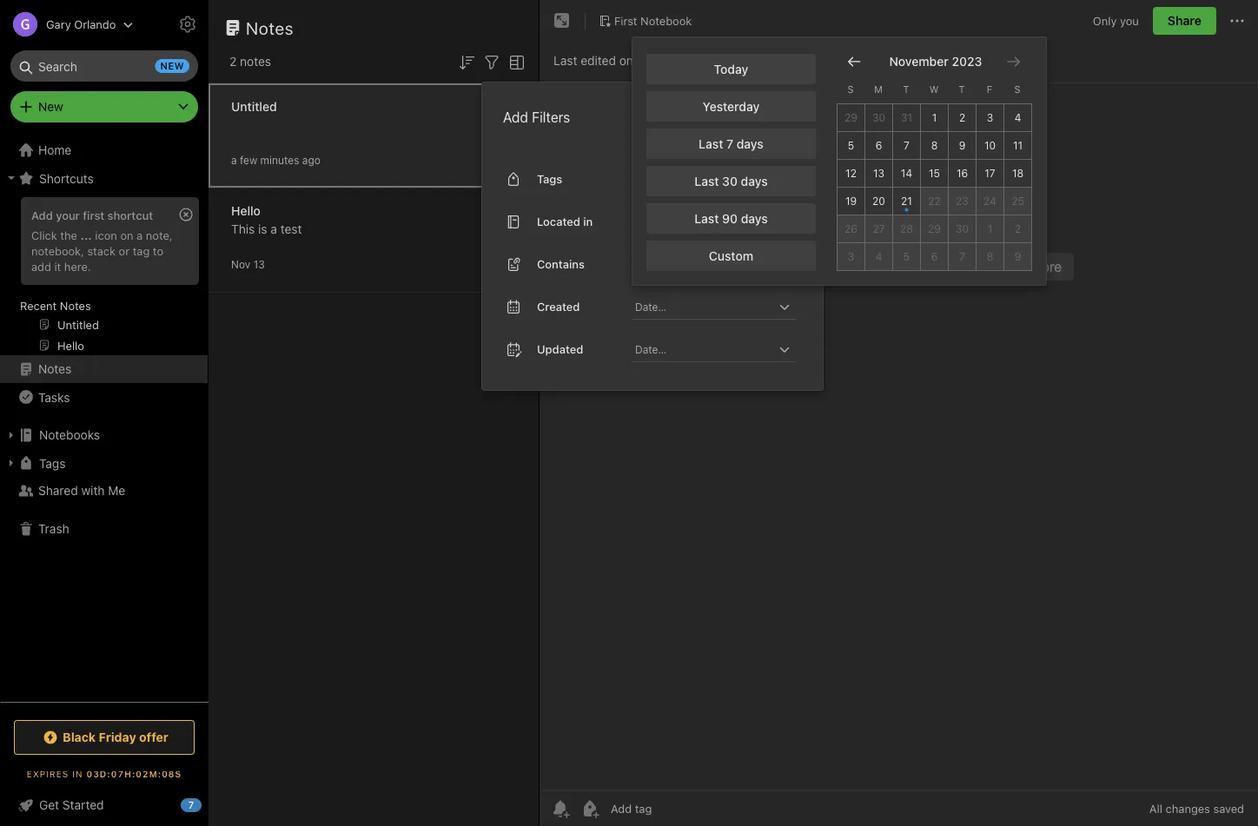 Task type: vqa. For each thing, say whether or not it's contained in the screenshot.
APPS
no



Task type: describe. For each thing, give the bounding box(es) containing it.
click the ...
[[31, 229, 92, 242]]

15
[[929, 167, 941, 179]]

add tag image
[[580, 799, 601, 820]]

7 down 31 button
[[904, 139, 910, 152]]

Note Editor text field
[[540, 83, 1259, 791]]

0 horizontal spatial 8
[[932, 139, 938, 152]]

started
[[62, 799, 104, 813]]

tasks
[[38, 390, 70, 404]]

3 for the rightmost 3 button
[[987, 112, 994, 124]]

days for last 90 days
[[741, 211, 768, 225]]

expires
[[27, 769, 69, 779]]

black friday offer
[[63, 731, 169, 745]]

shortcuts button
[[0, 164, 208, 192]]

to
[[153, 244, 163, 257]]

2 horizontal spatial 2
[[1015, 223, 1022, 235]]

More actions field
[[1228, 7, 1248, 35]]

last for last 90 days
[[695, 211, 719, 225]]

Sort options field
[[456, 50, 477, 73]]

0 vertical spatial 1 button
[[922, 104, 949, 132]]

tags button
[[0, 449, 208, 477]]

notebook,
[[31, 244, 84, 257]]

notes
[[240, 54, 271, 69]]

on inside "icon on a note, notebook, stack or tag to add it here."
[[120, 229, 133, 242]]

Account field
[[0, 7, 133, 42]]

12 button
[[838, 160, 866, 188]]

...
[[80, 229, 92, 242]]

trash link
[[0, 516, 208, 543]]

0 vertical spatial 2
[[230, 54, 237, 69]]

03d:07h:02m:08s
[[86, 769, 182, 779]]

notes link
[[0, 356, 208, 383]]

share button
[[1154, 7, 1217, 35]]

7 up last 30 days
[[727, 136, 734, 151]]

16 button
[[949, 160, 977, 188]]

1 vertical spatial 29
[[929, 223, 941, 235]]

18
[[1013, 167, 1024, 179]]

add for add your first shortcut
[[31, 209, 53, 222]]

0 horizontal spatial 29 button
[[838, 104, 866, 132]]

expand tags image
[[4, 456, 18, 470]]

1 horizontal spatial 6 button
[[922, 243, 949, 271]]

10 button
[[977, 132, 1005, 160]]

with
[[81, 484, 105, 498]]

clear
[[750, 110, 780, 124]]

0 vertical spatial notes
[[246, 17, 294, 38]]

edited
[[581, 53, 616, 68]]

0 vertical spatial 7 button
[[894, 132, 922, 160]]

0 vertical spatial tags
[[537, 173, 563, 186]]

11
[[1014, 139, 1023, 152]]

recent notes
[[20, 299, 91, 312]]

updated
[[537, 343, 584, 356]]

24 button
[[977, 188, 1005, 215]]

24
[[984, 195, 997, 207]]

0 vertical spatial 5 button
[[838, 132, 866, 160]]

days for last 30 days
[[741, 174, 768, 188]]

black friday offer button
[[14, 721, 195, 755]]

2 vertical spatial 30
[[956, 223, 969, 235]]

20
[[873, 195, 886, 207]]

notebooks link
[[0, 422, 208, 449]]

first notebook
[[615, 14, 692, 27]]

shortcuts
[[39, 171, 94, 185]]

note,
[[146, 229, 173, 242]]

1 vertical spatial 5
[[904, 251, 910, 263]]

last edited on nov 21, 2023
[[554, 53, 711, 68]]

custom
[[709, 248, 754, 263]]

a for this is a test
[[271, 222, 277, 236]]

0 horizontal spatial 6
[[876, 139, 883, 152]]

21 button
[[894, 188, 922, 215]]

0 horizontal spatial nov
[[231, 259, 251, 271]]

new button
[[10, 91, 198, 123]]

nov 13
[[231, 259, 265, 271]]

27
[[873, 223, 885, 235]]

2 notes
[[230, 54, 271, 69]]

27 button
[[866, 215, 894, 243]]

untitled
[[231, 100, 277, 114]]

2 t from the left
[[959, 83, 965, 95]]

m
[[875, 83, 883, 95]]

7 inside help and learning task checklist field
[[188, 800, 194, 812]]

icon
[[95, 229, 117, 242]]

17 button
[[977, 160, 1005, 188]]

test
[[281, 222, 302, 236]]

1 horizontal spatial 3 button
[[977, 104, 1005, 132]]

a few minutes ago
[[231, 154, 321, 166]]

1 t from the left
[[904, 83, 910, 95]]

here.
[[64, 260, 91, 273]]

1 vertical spatial 2 button
[[1005, 215, 1033, 243]]

1 vertical spatial 2
[[960, 112, 966, 124]]

16
[[957, 167, 969, 179]]

days for last 7 days
[[737, 136, 764, 151]]

0 vertical spatial 29
[[845, 112, 858, 124]]

trash
[[38, 522, 69, 536]]

shared with me
[[38, 484, 125, 498]]

located in
[[537, 215, 593, 228]]

1 horizontal spatial 5 button
[[894, 243, 922, 271]]

1 vertical spatial 6
[[932, 251, 938, 263]]

23 button
[[949, 188, 977, 215]]

25 button
[[1005, 188, 1033, 215]]

1 for topmost 1 button
[[933, 112, 937, 124]]

21,
[[662, 53, 678, 68]]

icon on a note, notebook, stack or tag to add it here.
[[31, 229, 173, 273]]

2023 inside note window element
[[682, 53, 711, 68]]

new search field
[[23, 50, 190, 82]]

changes
[[1166, 803, 1211, 816]]

 date picker field for created
[[632, 295, 813, 320]]

14 button
[[894, 160, 922, 188]]

settings image
[[177, 14, 198, 35]]

28
[[901, 223, 914, 235]]

1 horizontal spatial 9
[[1015, 251, 1022, 263]]

stack
[[87, 244, 116, 257]]

get started
[[39, 799, 104, 813]]

saved
[[1214, 803, 1245, 816]]

22 button
[[922, 188, 949, 215]]

f
[[987, 83, 993, 95]]

31 button
[[894, 104, 922, 132]]

0 horizontal spatial 13
[[254, 259, 265, 271]]

filters
[[532, 109, 571, 125]]

shared
[[38, 484, 78, 498]]

0 vertical spatial 9 button
[[949, 132, 977, 160]]

19
[[846, 195, 857, 207]]

Add tag field
[[609, 802, 740, 817]]

Help and Learning task checklist field
[[0, 792, 209, 820]]

1 vertical spatial 9 button
[[1005, 243, 1033, 271]]

click to collapse image
[[202, 795, 215, 815]]

1 vertical spatial 7 button
[[949, 243, 977, 271]]

last 7 days
[[699, 136, 764, 151]]

Search text field
[[23, 50, 186, 82]]

1 horizontal spatial 30 button
[[949, 215, 977, 243]]

contains
[[537, 258, 585, 271]]

1 vertical spatial 29 button
[[922, 215, 949, 243]]



Task type: locate. For each thing, give the bounding box(es) containing it.
1 horizontal spatial 30
[[873, 112, 886, 124]]

add
[[503, 109, 529, 125], [31, 209, 53, 222]]

9 down 25 button on the right of the page
[[1015, 251, 1022, 263]]

6 up 13 button
[[876, 139, 883, 152]]

new
[[160, 60, 184, 72]]

0 vertical spatial 30
[[873, 112, 886, 124]]

1 for bottom 1 button
[[988, 223, 993, 235]]

0 horizontal spatial 2023
[[682, 53, 711, 68]]

1 vertical spatial 8 button
[[977, 243, 1005, 271]]

get
[[39, 799, 59, 813]]

s left m
[[848, 83, 854, 95]]

last inside note window element
[[554, 53, 578, 68]]

last for last 7 days
[[699, 136, 724, 151]]

days right "90"
[[741, 211, 768, 225]]

30 button left 31
[[866, 104, 894, 132]]

1 horizontal spatial 29 button
[[922, 215, 949, 243]]

9 left 10
[[959, 139, 966, 152]]

1 horizontal spatial nov
[[637, 53, 659, 68]]

2 vertical spatial days
[[741, 211, 768, 225]]

1 vertical spatial 6 button
[[922, 243, 949, 271]]

a for icon on a note, notebook, stack or tag to add it here.
[[137, 229, 143, 242]]

1 horizontal spatial 7 button
[[949, 243, 977, 271]]

you
[[1121, 14, 1140, 27]]

0 vertical spatial add
[[503, 109, 529, 125]]

9 button down 25 button on the right of the page
[[1005, 243, 1033, 271]]

0 horizontal spatial 3
[[848, 251, 855, 263]]

3 down "26" button
[[848, 251, 855, 263]]

0 horizontal spatial 7 button
[[894, 132, 922, 160]]

1 horizontal spatial 8
[[987, 251, 994, 263]]

13 inside button
[[874, 167, 885, 179]]

1 vertical spatial 8
[[987, 251, 994, 263]]

4 button up 11
[[1005, 104, 1033, 132]]

8 button up 15
[[922, 132, 949, 160]]

november 2023
[[890, 54, 983, 68]]

0 horizontal spatial 9 button
[[949, 132, 977, 160]]

1 vertical spatial 30
[[723, 174, 738, 188]]

more actions image
[[1228, 10, 1248, 31]]

or
[[119, 244, 130, 257]]

last up last 30 days
[[699, 136, 724, 151]]

7 button up 14
[[894, 132, 922, 160]]

0 horizontal spatial add
[[31, 209, 53, 222]]

2 vertical spatial notes
[[38, 362, 71, 376]]

add a reminder image
[[550, 799, 571, 820]]

29 button left 31
[[838, 104, 866, 132]]

0 horizontal spatial s
[[848, 83, 854, 95]]

a left few
[[231, 154, 237, 166]]

21
[[902, 195, 913, 207]]

w
[[930, 83, 939, 95]]

1 horizontal spatial 13
[[874, 167, 885, 179]]

1 vertical spatial  date picker field
[[632, 337, 813, 362]]

last 30 days
[[695, 174, 768, 188]]

nov down this
[[231, 259, 251, 271]]

0 vertical spatial 4 button
[[1005, 104, 1033, 132]]

0 horizontal spatial a
[[137, 229, 143, 242]]

2 vertical spatial 2
[[1015, 223, 1022, 235]]

0 vertical spatial 8
[[932, 139, 938, 152]]

0 vertical spatial 9
[[959, 139, 966, 152]]

notes up tasks
[[38, 362, 71, 376]]

this
[[231, 222, 255, 236]]

29 right 28 button
[[929, 223, 941, 235]]

2023 right november in the right of the page
[[953, 54, 983, 68]]

1 vertical spatial notes
[[60, 299, 91, 312]]

0 vertical spatial 6
[[876, 139, 883, 152]]

home
[[38, 143, 71, 157]]

all changes saved
[[1150, 803, 1245, 816]]

2 button up 16
[[949, 104, 977, 132]]

date…
[[636, 301, 667, 313], [636, 343, 667, 355]]

1 vertical spatial 4 button
[[866, 243, 894, 271]]

8 up 15
[[932, 139, 938, 152]]

30 left 31
[[873, 112, 886, 124]]

2 button
[[949, 104, 977, 132], [1005, 215, 1033, 243]]

2 right 31 button
[[960, 112, 966, 124]]

3 button up 10
[[977, 104, 1005, 132]]

0 horizontal spatial 8 button
[[922, 132, 949, 160]]

1 horizontal spatial on
[[620, 53, 634, 68]]

date… for updated
[[636, 343, 667, 355]]

1 vertical spatial 9
[[1015, 251, 1022, 263]]

26
[[845, 223, 858, 235]]

nov inside note window element
[[637, 53, 659, 68]]

3
[[987, 112, 994, 124], [848, 251, 855, 263]]

note window element
[[540, 0, 1259, 827]]

13 down is
[[254, 259, 265, 271]]

notes up notes
[[246, 17, 294, 38]]

first notebook button
[[593, 9, 698, 33]]

7 left "click to collapse" icon
[[188, 800, 194, 812]]

0 horizontal spatial 1
[[933, 112, 937, 124]]

a up the tag
[[137, 229, 143, 242]]

add for add filters
[[503, 109, 529, 125]]

clear all
[[750, 110, 795, 124]]

group
[[0, 192, 208, 363]]

1 vertical spatial days
[[741, 174, 768, 188]]

nov left 21,
[[637, 53, 659, 68]]

tree containing home
[[0, 136, 209, 702]]

3 button down 26
[[838, 243, 866, 271]]

all
[[1150, 803, 1163, 816]]

5 down 28 button
[[904, 251, 910, 263]]

group containing add your first shortcut
[[0, 192, 208, 363]]

9 button left 10
[[949, 132, 977, 160]]

first
[[83, 209, 105, 222]]

1 date… from the top
[[636, 301, 667, 313]]

created
[[537, 300, 580, 313]]

me
[[108, 484, 125, 498]]

last 90 days
[[695, 211, 768, 225]]

recent
[[20, 299, 57, 312]]

2 button down 25
[[1005, 215, 1033, 243]]

0 horizontal spatial 4 button
[[866, 243, 894, 271]]

date… for created
[[636, 301, 667, 313]]

expand note image
[[552, 10, 573, 31]]

4
[[1015, 112, 1022, 124], [876, 251, 883, 263]]

7 down the 23 button
[[960, 251, 966, 263]]

notebook
[[641, 14, 692, 27]]

last for last 30 days
[[695, 174, 719, 188]]

12
[[846, 167, 857, 179]]

s right f
[[1015, 83, 1021, 95]]

90
[[723, 211, 738, 225]]

2 date… from the top
[[636, 343, 667, 355]]

0 vertical spatial on
[[620, 53, 634, 68]]

13 button
[[866, 160, 894, 188]]

days down clear
[[737, 136, 764, 151]]

last
[[554, 53, 578, 68], [699, 136, 724, 151], [695, 174, 719, 188], [695, 211, 719, 225]]

0 vertical spatial  date picker field
[[632, 295, 813, 320]]

1 horizontal spatial 6
[[932, 251, 938, 263]]

0 vertical spatial date…
[[636, 301, 667, 313]]

share
[[1168, 13, 1202, 28]]

1 button down the 24
[[977, 215, 1005, 243]]

0 vertical spatial 4
[[1015, 112, 1022, 124]]

1 vertical spatial tags
[[39, 456, 66, 471]]

1 vertical spatial add
[[31, 209, 53, 222]]

t left w
[[904, 83, 910, 95]]

expires in 03d:07h:02m:08s
[[27, 769, 182, 779]]

days
[[737, 136, 764, 151], [741, 174, 768, 188], [741, 211, 768, 225]]

0 vertical spatial 8 button
[[922, 132, 949, 160]]

2023 right 21,
[[682, 53, 711, 68]]

last for last edited on nov 21, 2023
[[554, 53, 578, 68]]

2 left notes
[[230, 54, 237, 69]]

0 horizontal spatial 3 button
[[838, 243, 866, 271]]

0 vertical spatial 3 button
[[977, 104, 1005, 132]]

3 button
[[977, 104, 1005, 132], [838, 243, 866, 271]]

25
[[1012, 195, 1025, 207]]

clear all button
[[749, 107, 797, 128]]

2  date picker field from the top
[[632, 337, 813, 362]]

1 horizontal spatial a
[[231, 154, 237, 166]]

13 right 12 button
[[874, 167, 885, 179]]

29 up '12'
[[845, 112, 858, 124]]

a
[[231, 154, 237, 166], [271, 222, 277, 236], [137, 229, 143, 242]]

31
[[901, 112, 913, 124]]

orlando
[[74, 18, 116, 31]]

tags up shared
[[39, 456, 66, 471]]

is
[[258, 222, 267, 236]]

black
[[63, 731, 96, 745]]

on inside note window element
[[620, 53, 634, 68]]

add filters image
[[482, 52, 502, 73]]

tags up the located
[[537, 173, 563, 186]]

1 horizontal spatial 1 button
[[977, 215, 1005, 243]]

Add filters field
[[482, 50, 502, 73]]

1 vertical spatial 30 button
[[949, 215, 977, 243]]

notes right recent
[[60, 299, 91, 312]]

it
[[54, 260, 61, 273]]

8 button down 24 button
[[977, 243, 1005, 271]]

4 down the 27 button
[[876, 251, 883, 263]]

30 up "90"
[[723, 174, 738, 188]]

shortcut
[[108, 209, 153, 222]]

t right w
[[959, 83, 965, 95]]

days down the last 7 days
[[741, 174, 768, 188]]

3 for the bottommost 3 button
[[848, 251, 855, 263]]

1 down 24 button
[[988, 223, 993, 235]]

1 vertical spatial 4
[[876, 251, 883, 263]]

29 button right 28
[[922, 215, 949, 243]]

last left edited
[[554, 53, 578, 68]]

8 down 24 button
[[987, 251, 994, 263]]

last left "90"
[[695, 211, 719, 225]]

0 horizontal spatial 5
[[848, 139, 855, 152]]

1 vertical spatial 1 button
[[977, 215, 1005, 243]]

last down the last 7 days
[[695, 174, 719, 188]]

 date picker field for updated
[[632, 337, 813, 362]]

1 horizontal spatial 8 button
[[977, 243, 1005, 271]]

expand notebooks image
[[4, 429, 18, 443]]

0 horizontal spatial 9
[[959, 139, 966, 152]]

0 horizontal spatial 5 button
[[838, 132, 866, 160]]

1 horizontal spatial add
[[503, 109, 529, 125]]

1 vertical spatial 13
[[254, 259, 265, 271]]

6 down 22 button
[[932, 251, 938, 263]]

4 for 4 button to the right
[[1015, 112, 1022, 124]]

1 vertical spatial on
[[120, 229, 133, 242]]

15 button
[[922, 160, 949, 188]]

a right is
[[271, 222, 277, 236]]

1 horizontal spatial s
[[1015, 83, 1021, 95]]

0 horizontal spatial t
[[904, 83, 910, 95]]

1 horizontal spatial tags
[[537, 173, 563, 186]]

1 horizontal spatial 3
[[987, 112, 994, 124]]

notebooks
[[39, 428, 100, 443]]

20 button
[[866, 188, 894, 215]]

only
[[1094, 14, 1118, 27]]

gary orlando
[[46, 18, 116, 31]]

5 button up '12'
[[838, 132, 866, 160]]

November field
[[886, 52, 949, 71]]

17
[[985, 167, 996, 179]]

a inside "icon on a note, notebook, stack or tag to add it here."
[[137, 229, 143, 242]]

9
[[959, 139, 966, 152], [1015, 251, 1022, 263]]

s
[[848, 83, 854, 95], [1015, 83, 1021, 95]]

click
[[31, 229, 57, 242]]

0 horizontal spatial 1 button
[[922, 104, 949, 132]]

5 up '12'
[[848, 139, 855, 152]]

4 button down 27
[[866, 243, 894, 271]]

the
[[60, 229, 77, 242]]

on right edited
[[620, 53, 634, 68]]

22
[[929, 195, 941, 207]]

30 down the 23 button
[[956, 223, 969, 235]]

all
[[783, 110, 795, 124]]

2023 field
[[949, 52, 983, 71]]

2 down 25 button on the right of the page
[[1015, 223, 1022, 235]]

0 horizontal spatial tags
[[39, 456, 66, 471]]

0 horizontal spatial 30
[[723, 174, 738, 188]]

on up or
[[120, 229, 133, 242]]

yesterday
[[703, 99, 760, 113]]

offer
[[139, 731, 169, 745]]

1 vertical spatial 1
[[988, 223, 993, 235]]

7 button down the 23 button
[[949, 243, 977, 271]]

add up the click
[[31, 209, 53, 222]]

1  date picker field from the top
[[632, 295, 813, 320]]

0 vertical spatial 2 button
[[949, 104, 977, 132]]

1 horizontal spatial t
[[959, 83, 965, 95]]

0 vertical spatial 30 button
[[866, 104, 894, 132]]

1 horizontal spatial 9 button
[[1005, 243, 1033, 271]]

11 button
[[1005, 132, 1033, 160]]

19 button
[[838, 188, 866, 215]]

4 up 11
[[1015, 112, 1022, 124]]

0 horizontal spatial 6 button
[[866, 132, 894, 160]]

29
[[845, 112, 858, 124], [929, 223, 941, 235]]

7
[[727, 136, 734, 151], [904, 139, 910, 152], [960, 251, 966, 263], [188, 800, 194, 812]]

 Date picker field
[[632, 295, 813, 320], [632, 337, 813, 362]]

in
[[72, 769, 83, 779]]

View options field
[[502, 50, 528, 73]]

0 horizontal spatial 2
[[230, 54, 237, 69]]

1 button right 31
[[922, 104, 949, 132]]

1 vertical spatial nov
[[231, 259, 251, 271]]

2
[[230, 54, 237, 69], [960, 112, 966, 124], [1015, 223, 1022, 235]]

1 right 31 button
[[933, 112, 937, 124]]

tags inside button
[[39, 456, 66, 471]]

1 vertical spatial date…
[[636, 343, 667, 355]]

14
[[901, 167, 913, 179]]

18 button
[[1005, 160, 1033, 188]]

28 button
[[894, 215, 922, 243]]

nov
[[637, 53, 659, 68], [231, 259, 251, 271]]

1 horizontal spatial 4 button
[[1005, 104, 1033, 132]]

4 for 4 button to the bottom
[[876, 251, 883, 263]]

1 horizontal spatial 2023
[[953, 54, 983, 68]]

1 vertical spatial 3 button
[[838, 243, 866, 271]]

0 vertical spatial 6 button
[[866, 132, 894, 160]]

0 horizontal spatial 29
[[845, 112, 858, 124]]

6
[[876, 139, 883, 152], [932, 251, 938, 263]]

friday
[[99, 731, 136, 745]]

30 button down 23
[[949, 215, 977, 243]]

1 s from the left
[[848, 83, 854, 95]]

tree
[[0, 136, 209, 702]]

2 s from the left
[[1015, 83, 1021, 95]]

add left "filters" at the top of the page
[[503, 109, 529, 125]]

30
[[873, 112, 886, 124], [723, 174, 738, 188], [956, 223, 969, 235]]

29 button
[[838, 104, 866, 132], [922, 215, 949, 243]]

1 horizontal spatial 2
[[960, 112, 966, 124]]

5 button down 28
[[894, 243, 922, 271]]

1 horizontal spatial 2 button
[[1005, 215, 1033, 243]]

3 up 10
[[987, 112, 994, 124]]



